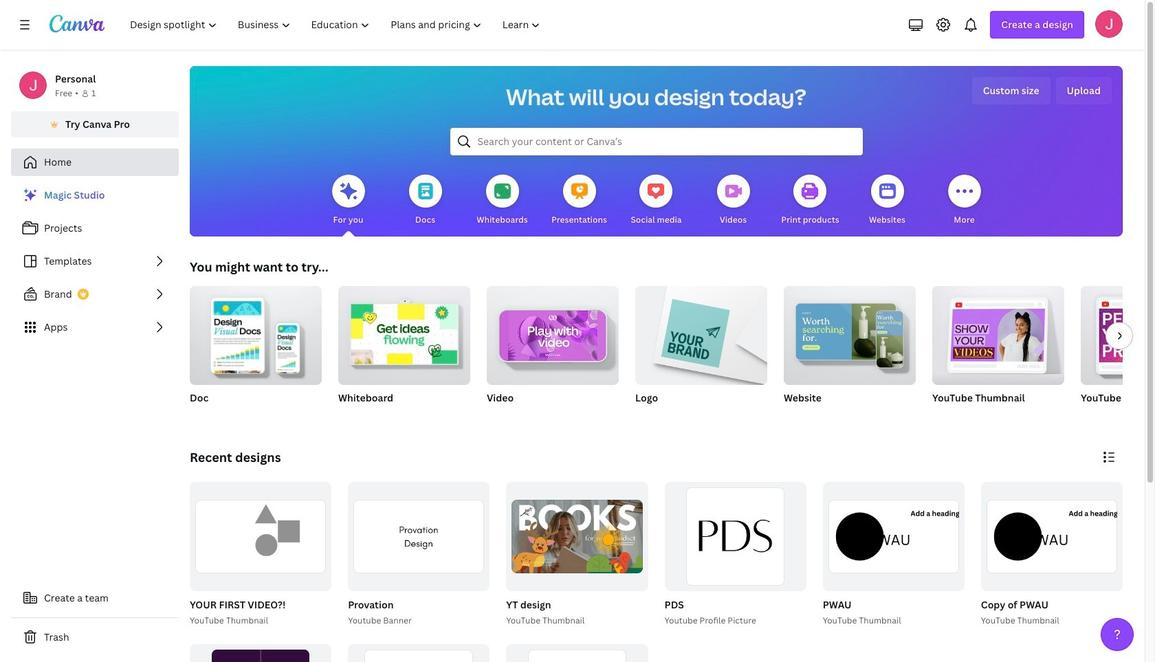 Task type: locate. For each thing, give the bounding box(es) containing it.
james peterson image
[[1096, 10, 1123, 38]]

None search field
[[450, 128, 863, 155]]

top level navigation element
[[121, 11, 553, 39]]

group
[[338, 281, 470, 422], [338, 281, 470, 385], [487, 281, 619, 422], [487, 281, 619, 385], [636, 281, 768, 422], [636, 281, 768, 385], [784, 281, 916, 422], [784, 281, 916, 385], [933, 281, 1065, 422], [933, 281, 1065, 385], [190, 286, 322, 422], [1081, 286, 1156, 422], [1081, 286, 1156, 385], [187, 482, 332, 628], [345, 482, 490, 628], [348, 482, 490, 591], [504, 482, 648, 628], [506, 482, 648, 591], [662, 482, 807, 628], [665, 482, 807, 591], [820, 482, 965, 628], [823, 482, 965, 591], [979, 482, 1123, 628], [981, 482, 1123, 591], [190, 644, 332, 662], [348, 644, 490, 662], [506, 644, 648, 662]]

list
[[11, 182, 179, 341]]



Task type: describe. For each thing, give the bounding box(es) containing it.
Search search field
[[478, 129, 835, 155]]



Task type: vqa. For each thing, say whether or not it's contained in the screenshot.
search for a brand kit search field
no



